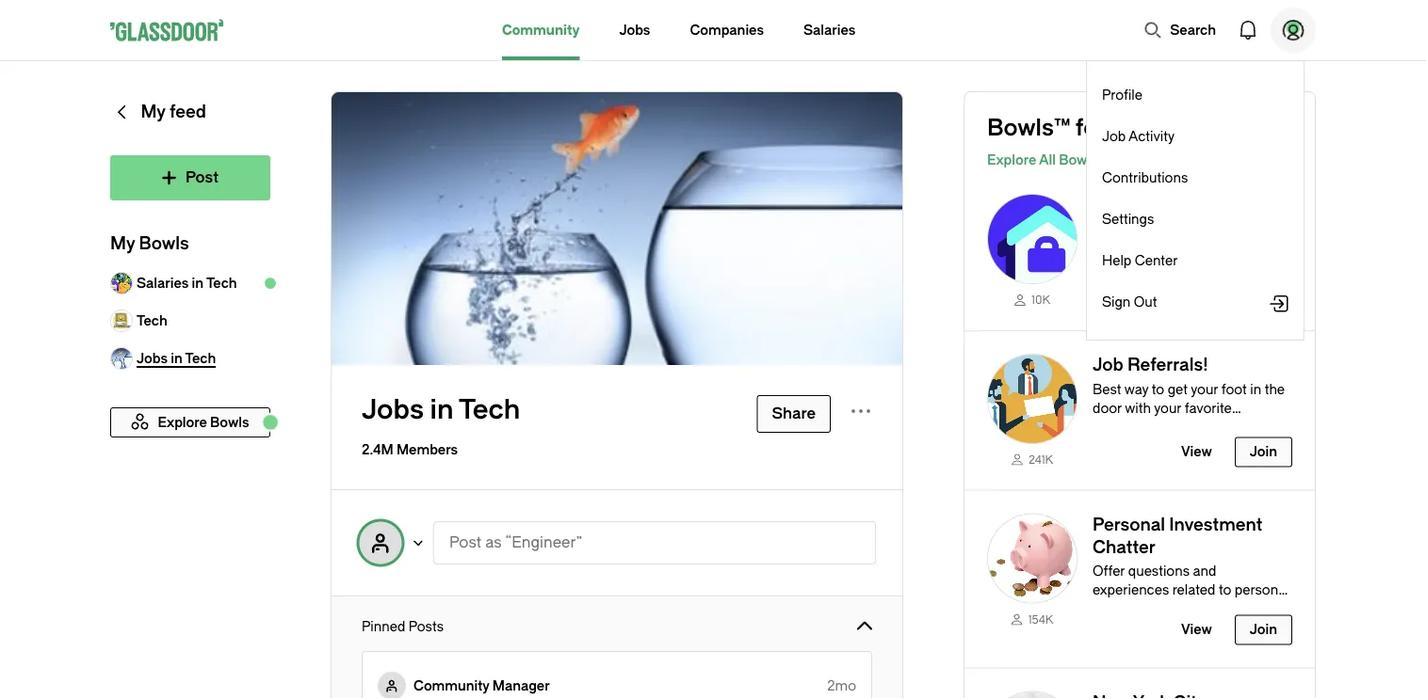 Task type: locate. For each thing, give the bounding box(es) containing it.
0 vertical spatial salaries
[[804, 22, 856, 38]]

my
[[141, 102, 165, 122], [110, 234, 135, 254]]

1 horizontal spatial in
[[430, 395, 454, 426]]

help
[[1102, 253, 1132, 268]]

community left jobs link
[[502, 22, 580, 38]]

of
[[1169, 278, 1182, 294]]

salaries for salaries in tech
[[137, 276, 189, 291]]

0 vertical spatial and
[[1093, 260, 1116, 275]]

bowls right all
[[1059, 152, 1098, 168]]

salaries in tech
[[137, 276, 237, 291]]

2 vertical spatial image for bowl image
[[987, 514, 1078, 604]]

to up the
[[1171, 241, 1184, 256]]

0 vertical spatial to
[[1171, 241, 1184, 256]]

bowls™ for you
[[987, 115, 1151, 141]]

"engineer"
[[505, 535, 582, 552]]

sign out
[[1102, 294, 1157, 310]]

bowl
[[1213, 195, 1254, 215]]

1 horizontal spatial tech
[[206, 276, 237, 291]]

job referrals!
[[1093, 355, 1208, 375]]

0 horizontal spatial my
[[110, 234, 135, 254]]

professionals
[[1159, 222, 1243, 237]]

2mo
[[827, 679, 856, 694]]

0 horizontal spatial community
[[414, 679, 489, 694]]

chatter
[[1093, 538, 1156, 558]]

and down the any
[[1093, 260, 1116, 275]]

and up related
[[1193, 564, 1216, 580]]

sign out link
[[1102, 293, 1269, 312]]

for inside the work-life bowl a bowl for professionals from any industry to come together and discuss the day-to-day happenings of work-life.
[[1138, 222, 1156, 237]]

1 horizontal spatial and
[[1143, 602, 1166, 618]]

2 vertical spatial tech
[[459, 395, 520, 426]]

as
[[485, 535, 502, 552]]

my up salaries in tech link
[[110, 234, 135, 254]]

image for bowl image up '154k' link
[[987, 514, 1078, 604]]

salaries
[[804, 22, 856, 38], [137, 276, 189, 291]]

1 vertical spatial tech
[[137, 313, 167, 329]]

0 horizontal spatial to
[[1171, 241, 1184, 256]]

10k
[[1032, 294, 1050, 307]]

profile
[[1102, 87, 1143, 103]]

in up members
[[430, 395, 454, 426]]

image for bowl image for the work-life bowl
[[987, 194, 1078, 284]]

community manager
[[414, 679, 550, 694]]

and
[[1093, 260, 1116, 275], [1193, 564, 1216, 580], [1143, 602, 1166, 618]]

community for community manager
[[414, 679, 489, 694]]

image for bowl image up '241k' link
[[987, 354, 1078, 444]]

for up industry
[[1138, 222, 1156, 237]]

my feed link
[[110, 91, 270, 155]]

1 vertical spatial in
[[430, 395, 454, 426]]

1 horizontal spatial bowls
[[1059, 152, 1098, 168]]

job
[[1102, 129, 1126, 144], [1093, 355, 1124, 375]]

0 vertical spatial my
[[141, 102, 165, 122]]

experiences
[[1093, 583, 1169, 599]]

1 horizontal spatial community
[[502, 22, 580, 38]]

bowls
[[1059, 152, 1098, 168], [139, 234, 189, 254]]

community for community
[[502, 22, 580, 38]]

0 horizontal spatial in
[[192, 276, 204, 291]]

0 vertical spatial in
[[192, 276, 204, 291]]

contributions link
[[1102, 169, 1289, 187]]

jobs in tech
[[362, 395, 520, 426]]

jobs up the 2.4m
[[362, 395, 424, 426]]

1 vertical spatial job
[[1093, 355, 1124, 375]]

in
[[192, 276, 204, 291], [430, 395, 454, 426]]

and down "experiences"
[[1143, 602, 1166, 618]]

to
[[1171, 241, 1184, 256], [1219, 583, 1232, 599]]

1 vertical spatial salaries
[[137, 276, 189, 291]]

0 horizontal spatial bowls
[[139, 234, 189, 254]]

0 horizontal spatial salaries
[[137, 276, 189, 291]]

1 vertical spatial to
[[1219, 583, 1232, 599]]

job left activity
[[1102, 129, 1126, 144]]

1 vertical spatial jobs
[[362, 395, 424, 426]]

my left feed
[[141, 102, 165, 122]]

0 horizontal spatial jobs
[[362, 395, 424, 426]]

activity
[[1129, 129, 1175, 144]]

to inside personal investment chatter offer questions and experiences related to personal finance and investments
[[1219, 583, 1232, 599]]

my feed
[[141, 102, 206, 122]]

center
[[1135, 253, 1178, 268]]

0 vertical spatial jobs
[[619, 22, 650, 38]]

personal
[[1235, 583, 1289, 599]]

my bowls
[[110, 234, 189, 254]]

0 vertical spatial bowls
[[1059, 152, 1098, 168]]

a
[[1093, 222, 1102, 237]]

1 horizontal spatial to
[[1219, 583, 1232, 599]]

you
[[1111, 115, 1151, 141]]

job left referrals!
[[1093, 355, 1124, 375]]

in inside salaries in tech link
[[192, 276, 204, 291]]

post
[[449, 535, 482, 552]]

0 horizontal spatial tech
[[137, 313, 167, 329]]

2 vertical spatial and
[[1143, 602, 1166, 618]]

sign
[[1102, 294, 1131, 310]]

settings link
[[1102, 210, 1289, 229]]

related
[[1173, 583, 1216, 599]]

bowls up salaries in tech
[[139, 234, 189, 254]]

1 vertical spatial community
[[414, 679, 489, 694]]

2 horizontal spatial and
[[1193, 564, 1216, 580]]

2 horizontal spatial tech
[[459, 395, 520, 426]]

image for bowl image
[[987, 194, 1078, 284], [987, 354, 1078, 444], [987, 514, 1078, 604]]

2.4m
[[362, 442, 394, 458]]

1 vertical spatial for
[[1138, 222, 1156, 237]]

investments
[[1169, 602, 1246, 618]]

1 vertical spatial image for bowl image
[[987, 354, 1078, 444]]

help center
[[1102, 253, 1178, 268]]

salaries in tech link
[[110, 265, 270, 302]]

post as "engineer" button
[[433, 522, 876, 565]]

post as "engineer"
[[449, 535, 582, 552]]

bowls™
[[987, 115, 1070, 141]]

for left you
[[1076, 115, 1106, 141]]

1 vertical spatial my
[[110, 234, 135, 254]]

image for bowl image up the 10k link
[[987, 194, 1078, 284]]

1 vertical spatial and
[[1193, 564, 1216, 580]]

in for jobs
[[430, 395, 454, 426]]

1 horizontal spatial jobs
[[619, 22, 650, 38]]

0 vertical spatial job
[[1102, 129, 1126, 144]]

1 horizontal spatial for
[[1138, 222, 1156, 237]]

jobs for jobs
[[619, 22, 650, 38]]

241k
[[1029, 454, 1053, 467]]

discuss
[[1119, 260, 1167, 275]]

2 image for bowl image from the top
[[987, 354, 1078, 444]]

1 horizontal spatial salaries
[[804, 22, 856, 38]]

1 horizontal spatial my
[[141, 102, 165, 122]]

0 vertical spatial image for bowl image
[[987, 194, 1078, 284]]

0 horizontal spatial and
[[1093, 260, 1116, 275]]

0 vertical spatial community
[[502, 22, 580, 38]]

life.
[[1221, 278, 1243, 294]]

settings
[[1102, 211, 1154, 227]]

0 vertical spatial tech
[[206, 276, 237, 291]]

the work-life bowl a bowl for professionals from any industry to come together and discuss the day-to-day happenings of work-life.
[[1093, 195, 1280, 294]]

tech for jobs in tech
[[459, 395, 520, 426]]

job activity link
[[1102, 127, 1289, 146]]

come
[[1187, 241, 1223, 256]]

happenings
[[1093, 278, 1166, 294]]

community
[[502, 22, 580, 38], [414, 679, 489, 694]]

community right toogle identity image
[[414, 679, 489, 694]]

explore all bowls link
[[987, 149, 1315, 171]]

investment
[[1169, 515, 1263, 535]]

life
[[1178, 195, 1209, 215]]

and inside the work-life bowl a bowl for professionals from any industry to come together and discuss the day-to-day happenings of work-life.
[[1093, 260, 1116, 275]]

0 horizontal spatial for
[[1076, 115, 1106, 141]]

jobs
[[619, 22, 650, 38], [362, 395, 424, 426]]

to up investments
[[1219, 583, 1232, 599]]

the
[[1170, 260, 1190, 275]]

jobs link
[[619, 0, 650, 60]]

jobs left companies
[[619, 22, 650, 38]]

salaries link
[[804, 0, 856, 60]]

in up tech link
[[192, 276, 204, 291]]

community link
[[502, 0, 580, 60]]

tech
[[206, 276, 237, 291], [137, 313, 167, 329], [459, 395, 520, 426]]

work-
[[1185, 278, 1221, 294]]

1 image for bowl image from the top
[[987, 194, 1078, 284]]

3 image for bowl image from the top
[[987, 514, 1078, 604]]



Task type: describe. For each thing, give the bounding box(es) containing it.
industry
[[1118, 241, 1168, 256]]

out
[[1134, 294, 1157, 310]]

explore all bowls
[[987, 152, 1098, 168]]

day
[[1241, 260, 1263, 275]]

work-
[[1128, 195, 1178, 215]]

job for job referrals!
[[1093, 355, 1124, 375]]

day-
[[1194, 260, 1222, 275]]

jobs for jobs in tech
[[362, 395, 424, 426]]

my for my feed
[[141, 102, 165, 122]]

manager
[[493, 679, 550, 694]]

companies link
[[690, 0, 764, 60]]

bowl
[[1105, 222, 1135, 237]]

154k link
[[987, 612, 1078, 628]]

10k link
[[987, 292, 1078, 308]]

in for salaries
[[192, 276, 204, 291]]

from
[[1246, 222, 1277, 237]]

1 vertical spatial bowls
[[139, 234, 189, 254]]

search button
[[1134, 11, 1226, 49]]

finance
[[1093, 602, 1139, 618]]

pinned
[[362, 619, 405, 635]]

241k link
[[987, 452, 1078, 468]]

contributions
[[1102, 170, 1188, 186]]

explore
[[987, 152, 1036, 168]]

salaries for salaries
[[804, 22, 856, 38]]

image for bowl image for job referrals!
[[987, 354, 1078, 444]]

pinned posts
[[362, 619, 444, 635]]

image for bowl image for personal investment chatter
[[987, 514, 1078, 604]]

personal
[[1093, 515, 1165, 535]]

offer
[[1093, 564, 1125, 580]]

tech for salaries in tech
[[206, 276, 237, 291]]

job for job activity
[[1102, 129, 1126, 144]]

to-
[[1222, 260, 1241, 275]]

together
[[1227, 241, 1280, 256]]

help center link
[[1102, 252, 1289, 270]]

tech link
[[110, 302, 270, 340]]

referrals!
[[1128, 355, 1208, 375]]

the
[[1093, 195, 1125, 215]]

toogle identity image
[[358, 521, 403, 566]]

feed
[[169, 102, 206, 122]]

to inside the work-life bowl a bowl for professionals from any industry to come together and discuss the day-to-day happenings of work-life.
[[1171, 241, 1184, 256]]

all
[[1039, 152, 1056, 168]]

search
[[1170, 22, 1216, 38]]

personal investment chatter offer questions and experiences related to personal finance and investments
[[1093, 515, 1289, 618]]

posts
[[409, 619, 444, 635]]

companies
[[690, 22, 764, 38]]

members
[[397, 442, 458, 458]]

job activity
[[1102, 129, 1175, 144]]

154k
[[1028, 614, 1053, 627]]

questions
[[1128, 564, 1190, 580]]

any
[[1093, 241, 1115, 256]]

0 vertical spatial for
[[1076, 115, 1106, 141]]

toogle identity image
[[378, 673, 406, 700]]

2.4m members
[[362, 442, 458, 458]]

bowls inside 'link'
[[1059, 152, 1098, 168]]

profile link
[[1102, 86, 1289, 105]]

my for my bowls
[[110, 234, 135, 254]]



Task type: vqa. For each thing, say whether or not it's contained in the screenshot.
Clear Filters (4)
no



